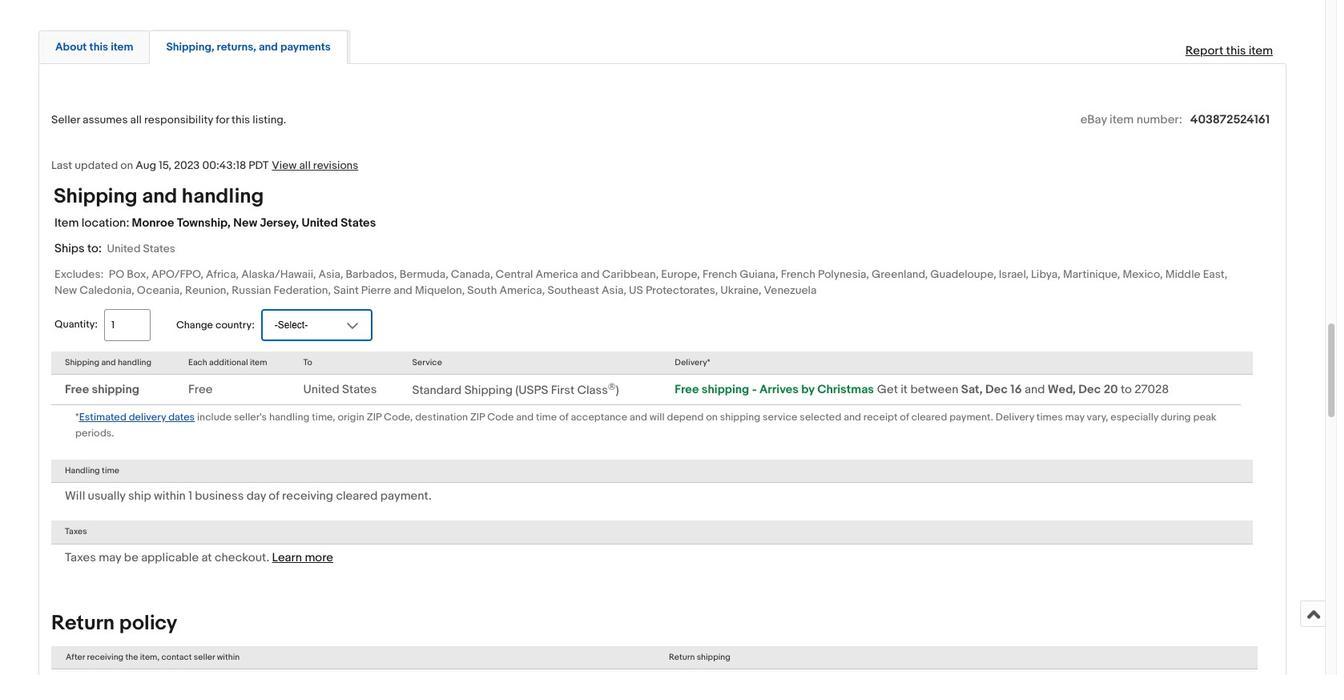 Task type: locate. For each thing, give the bounding box(es) containing it.
1 horizontal spatial time
[[536, 411, 557, 424]]

item inside about this item button
[[111, 40, 133, 54]]

1 horizontal spatial french
[[781, 268, 816, 281]]

of down "first"
[[560, 411, 569, 424]]

return for return shipping
[[669, 652, 695, 663]]

0 horizontal spatial french
[[703, 268, 738, 281]]

free shipping - arrives by christmas
[[675, 382, 875, 397]]

on right depend
[[706, 411, 718, 424]]

0 vertical spatial return
[[51, 611, 115, 636]]

united up po at the left
[[107, 242, 141, 256]]

cleared
[[912, 411, 948, 424], [336, 489, 378, 504]]

french
[[703, 268, 738, 281], [781, 268, 816, 281]]

0 horizontal spatial handling
[[118, 358, 151, 368]]

0 horizontal spatial receiving
[[87, 652, 124, 663]]

0 vertical spatial all
[[130, 113, 142, 127]]

peak
[[1194, 411, 1217, 424]]

to
[[1121, 382, 1133, 397]]

shipping and handling up free shipping
[[65, 358, 151, 368]]

1 horizontal spatial payment.
[[950, 411, 994, 424]]

each
[[188, 358, 207, 368]]

1 vertical spatial return
[[669, 652, 695, 663]]

states down monroe
[[143, 242, 175, 256]]

asia,
[[319, 268, 343, 281], [602, 284, 627, 297]]

2 horizontal spatial this
[[1227, 43, 1247, 58]]

within
[[154, 489, 186, 504], [217, 652, 240, 663]]

asia, up saint
[[319, 268, 343, 281]]

vary,
[[1087, 411, 1109, 424]]

french up ukraine,
[[703, 268, 738, 281]]

dec left 20
[[1079, 382, 1102, 397]]

0 horizontal spatial dec
[[986, 382, 1008, 397]]

on left aug
[[120, 159, 133, 172]]

and right returns,
[[259, 40, 278, 54]]

0 vertical spatial cleared
[[912, 411, 948, 424]]

shipping for return shipping
[[697, 652, 731, 663]]

0 horizontal spatial free
[[65, 382, 89, 397]]

2 horizontal spatial of
[[900, 411, 910, 424]]

item inside report this item link
[[1250, 43, 1274, 58]]

this right for
[[232, 113, 250, 127]]

code
[[488, 411, 514, 424]]

this
[[89, 40, 108, 54], [1227, 43, 1247, 58], [232, 113, 250, 127]]

0 horizontal spatial return
[[51, 611, 115, 636]]

item right report
[[1250, 43, 1274, 58]]

last updated on aug 15, 2023 00:43:18 pdt view all revisions
[[51, 159, 359, 172]]

1 vertical spatial handling
[[118, 358, 151, 368]]

this inside button
[[89, 40, 108, 54]]

3 free from the left
[[675, 382, 699, 397]]

free down each
[[188, 382, 213, 397]]

return shipping
[[669, 652, 731, 663]]

po box, apo/fpo, africa, alaska/hawaii, asia, barbados, bermuda, canada, central america and caribbean, europe, french guiana, french polynesia, greenland, guadeloupe, israel, libya, martinique, mexico, middle east, new caledonia, oceania, reunion, russian federation, saint pierre and miquelon, south america, southeast asia, us protectorates, ukraine, venezuela
[[55, 268, 1228, 297]]

shipping and handling up monroe
[[54, 184, 264, 209]]

more
[[305, 550, 333, 566]]

0 horizontal spatial cleared
[[336, 489, 378, 504]]

business
[[195, 489, 244, 504]]

report
[[1186, 43, 1224, 58]]

1 horizontal spatial asia,
[[602, 284, 627, 297]]

0 vertical spatial asia,
[[319, 268, 343, 281]]

for
[[216, 113, 229, 127]]

report this item
[[1186, 43, 1274, 58]]

item right the additional
[[250, 358, 267, 368]]

and up monroe
[[142, 184, 177, 209]]

united up 'time,'
[[303, 382, 340, 397]]

about this item
[[55, 40, 133, 54]]

1 vertical spatial all
[[299, 159, 311, 172]]

include
[[197, 411, 232, 424]]

1 horizontal spatial new
[[233, 216, 257, 231]]

2 horizontal spatial free
[[675, 382, 699, 397]]

payment. down sat,
[[950, 411, 994, 424]]

report this item link
[[1178, 35, 1282, 66]]

1 taxes from the top
[[65, 527, 87, 537]]

0 horizontal spatial time
[[102, 466, 119, 476]]

zip left code
[[470, 411, 485, 424]]

and
[[259, 40, 278, 54], [142, 184, 177, 209], [581, 268, 600, 281], [394, 284, 413, 297], [101, 358, 116, 368], [1025, 382, 1046, 397], [516, 411, 534, 424], [630, 411, 648, 424], [844, 411, 862, 424]]

saint
[[334, 284, 359, 297]]

be
[[124, 550, 139, 566]]

get
[[878, 382, 899, 397]]

2 vertical spatial shipping
[[465, 383, 513, 398]]

all right view at the left of page
[[299, 159, 311, 172]]

0 vertical spatial states
[[341, 216, 376, 231]]

on inside include seller's handling time, origin zip code, destination zip code and time of acceptance and will depend on shipping service selected and receipt of cleared payment. delivery times may vary, especially during peak periods.
[[706, 411, 718, 424]]

shipping, returns, and payments
[[166, 40, 331, 54]]

0 horizontal spatial all
[[130, 113, 142, 127]]

2 taxes from the top
[[65, 550, 96, 566]]

time up usually
[[102, 466, 119, 476]]

0 horizontal spatial may
[[99, 550, 121, 566]]

states up the origin
[[342, 382, 377, 397]]

zip right the origin
[[367, 411, 382, 424]]

handling time
[[65, 466, 119, 476]]

0 vertical spatial shipping and handling
[[54, 184, 264, 209]]

revisions
[[313, 159, 359, 172]]

alaska/hawaii,
[[241, 268, 316, 281]]

1 vertical spatial united
[[107, 242, 141, 256]]

0 vertical spatial within
[[154, 489, 186, 504]]

0 vertical spatial taxes
[[65, 527, 87, 537]]

handling
[[182, 184, 264, 209], [118, 358, 151, 368], [269, 411, 310, 424]]

item for report this item
[[1250, 43, 1274, 58]]

israel,
[[999, 268, 1029, 281]]

-
[[752, 382, 757, 397]]

of right receipt
[[900, 411, 910, 424]]

states inside ships to: united states
[[143, 242, 175, 256]]

new left jersey,
[[233, 216, 257, 231]]

1 vertical spatial cleared
[[336, 489, 378, 504]]

this right about
[[89, 40, 108, 54]]

receiving
[[282, 489, 334, 504], [87, 652, 124, 663]]

america
[[536, 268, 579, 281]]

french up venezuela
[[781, 268, 816, 281]]

may
[[1066, 411, 1085, 424], [99, 550, 121, 566]]

may left vary,
[[1066, 411, 1085, 424]]

asia, left the us
[[602, 284, 627, 297]]

venezuela
[[764, 284, 817, 297]]

contact
[[162, 652, 192, 663]]

free up *
[[65, 382, 89, 397]]

shipping up code
[[465, 383, 513, 398]]

1 vertical spatial states
[[143, 242, 175, 256]]

view all revisions link
[[269, 158, 359, 173]]

oceania,
[[137, 284, 183, 297]]

during
[[1162, 411, 1192, 424]]

2 horizontal spatial handling
[[269, 411, 310, 424]]

1 vertical spatial within
[[217, 652, 240, 663]]

new down excludes:
[[55, 284, 77, 297]]

handling down quantity: text field
[[118, 358, 151, 368]]

states up barbados,
[[341, 216, 376, 231]]

1 zip from the left
[[367, 411, 382, 424]]

0 horizontal spatial new
[[55, 284, 77, 297]]

1 horizontal spatial dec
[[1079, 382, 1102, 397]]

dec left 16
[[986, 382, 1008, 397]]

of
[[560, 411, 569, 424], [900, 411, 910, 424], [269, 489, 280, 504]]

1 horizontal spatial of
[[560, 411, 569, 424]]

0 vertical spatial may
[[1066, 411, 1085, 424]]

item right about
[[111, 40, 133, 54]]

christmas
[[818, 382, 875, 397]]

0 horizontal spatial on
[[120, 159, 133, 172]]

within left 1
[[154, 489, 186, 504]]

township,
[[177, 216, 231, 231]]

southeast
[[548, 284, 600, 297]]

federation,
[[274, 284, 331, 297]]

greenland,
[[872, 268, 928, 281]]

1 horizontal spatial free
[[188, 382, 213, 397]]

shipping up free shipping
[[65, 358, 99, 368]]

this right report
[[1227, 43, 1247, 58]]

cleared down the between
[[912, 411, 948, 424]]

tab list
[[38, 27, 1287, 64]]

russian
[[232, 284, 271, 297]]

time down (usps
[[536, 411, 557, 424]]

1 vertical spatial shipping and handling
[[65, 358, 151, 368]]

all
[[130, 113, 142, 127], [299, 159, 311, 172]]

2 vertical spatial united
[[303, 382, 340, 397]]

1 vertical spatial on
[[706, 411, 718, 424]]

2023
[[174, 159, 200, 172]]

receiving left the
[[87, 652, 124, 663]]

united inside ships to: united states
[[107, 242, 141, 256]]

2 vertical spatial handling
[[269, 411, 310, 424]]

cleared down the origin
[[336, 489, 378, 504]]

origin
[[338, 411, 365, 424]]

0 horizontal spatial zip
[[367, 411, 382, 424]]

20
[[1104, 382, 1119, 397]]

0 vertical spatial time
[[536, 411, 557, 424]]

service
[[412, 358, 442, 368]]

0 vertical spatial handling
[[182, 184, 264, 209]]

taxes left be
[[65, 550, 96, 566]]

libya,
[[1032, 268, 1061, 281]]

class
[[578, 383, 608, 398]]

shipping
[[54, 184, 137, 209], [65, 358, 99, 368], [465, 383, 513, 398]]

canada,
[[451, 268, 493, 281]]

handling inside include seller's handling time, origin zip code, destination zip code and time of acceptance and will depend on shipping service selected and receipt of cleared payment. delivery times may vary, especially during peak periods.
[[269, 411, 310, 424]]

ukraine,
[[721, 284, 762, 297]]

first
[[551, 383, 575, 398]]

1 free from the left
[[65, 382, 89, 397]]

taxes
[[65, 527, 87, 537], [65, 550, 96, 566]]

taxes down will
[[65, 527, 87, 537]]

1 horizontal spatial zip
[[470, 411, 485, 424]]

1 horizontal spatial receiving
[[282, 489, 334, 504]]

service
[[763, 411, 798, 424]]

may left be
[[99, 550, 121, 566]]

0 vertical spatial payment.
[[950, 411, 994, 424]]

0 horizontal spatial this
[[89, 40, 108, 54]]

handling up item location: monroe township, new jersey, united states
[[182, 184, 264, 209]]

united right jersey,
[[302, 216, 338, 231]]

payment. down code,
[[381, 489, 432, 504]]

seller
[[51, 113, 80, 127]]

change country:
[[176, 319, 255, 332]]

1 horizontal spatial on
[[706, 411, 718, 424]]

item right ebay
[[1110, 112, 1135, 127]]

free for free
[[188, 382, 213, 397]]

free down delivery*
[[675, 382, 699, 397]]

policy
[[119, 611, 177, 636]]

of right day
[[269, 489, 280, 504]]

0 vertical spatial receiving
[[282, 489, 334, 504]]

within right seller
[[217, 652, 240, 663]]

1 vertical spatial payment.
[[381, 489, 432, 504]]

return
[[51, 611, 115, 636], [669, 652, 695, 663]]

and right code
[[516, 411, 534, 424]]

handling left 'time,'
[[269, 411, 310, 424]]

1 horizontal spatial all
[[299, 159, 311, 172]]

delivery
[[996, 411, 1035, 424]]

payment. inside include seller's handling time, origin zip code, destination zip code and time of acceptance and will depend on shipping service selected and receipt of cleared payment. delivery times may vary, especially during peak periods.
[[950, 411, 994, 424]]

1 horizontal spatial cleared
[[912, 411, 948, 424]]

1 vertical spatial taxes
[[65, 550, 96, 566]]

shipping up location:
[[54, 184, 137, 209]]

1 horizontal spatial return
[[669, 652, 695, 663]]

delivery*
[[675, 358, 711, 368]]

all right assumes at the left of page
[[130, 113, 142, 127]]

1 vertical spatial receiving
[[87, 652, 124, 663]]

item
[[111, 40, 133, 54], [1250, 43, 1274, 58], [1110, 112, 1135, 127], [250, 358, 267, 368]]

middle
[[1166, 268, 1201, 281]]

guadeloupe,
[[931, 268, 997, 281]]

shipping
[[92, 382, 139, 397], [702, 382, 750, 397], [720, 411, 761, 424], [697, 652, 731, 663]]

1 vertical spatial new
[[55, 284, 77, 297]]

2 free from the left
[[188, 382, 213, 397]]

day
[[247, 489, 266, 504]]

receiving right day
[[282, 489, 334, 504]]

1 horizontal spatial may
[[1066, 411, 1085, 424]]

0 vertical spatial on
[[120, 159, 133, 172]]

africa,
[[206, 268, 239, 281]]

times
[[1037, 411, 1063, 424]]

2 french from the left
[[781, 268, 816, 281]]

on
[[120, 159, 133, 172], [706, 411, 718, 424]]



Task type: vqa. For each thing, say whether or not it's contained in the screenshot.
second The Pm from the top
no



Task type: describe. For each thing, give the bounding box(es) containing it.
1 horizontal spatial within
[[217, 652, 240, 663]]

1 vertical spatial asia,
[[602, 284, 627, 297]]

america,
[[500, 284, 545, 297]]

1 horizontal spatial this
[[232, 113, 250, 127]]

aug
[[136, 159, 156, 172]]

time inside include seller's handling time, origin zip code, destination zip code and time of acceptance and will depend on shipping service selected and receipt of cleared payment. delivery times may vary, especially during peak periods.
[[536, 411, 557, 424]]

0 vertical spatial shipping
[[54, 184, 137, 209]]

united states
[[303, 382, 377, 397]]

responsibility
[[144, 113, 213, 127]]

shipping for free shipping
[[92, 382, 139, 397]]

shipping inside include seller's handling time, origin zip code, destination zip code and time of acceptance and will depend on shipping service selected and receipt of cleared payment. delivery times may vary, especially during peak periods.
[[720, 411, 761, 424]]

estimated
[[79, 411, 126, 424]]

return policy
[[51, 611, 177, 636]]

free for free shipping
[[65, 382, 89, 397]]

00:43:18
[[202, 159, 246, 172]]

shipping,
[[166, 40, 214, 54]]

learn more link
[[272, 550, 333, 566]]

central
[[496, 268, 533, 281]]

item for each additional item
[[250, 358, 267, 368]]

0 horizontal spatial of
[[269, 489, 280, 504]]

last
[[51, 159, 72, 172]]

checkout.
[[215, 550, 270, 566]]

ebay item number: 403872524161
[[1081, 112, 1271, 127]]

updated
[[75, 159, 118, 172]]

additional
[[209, 358, 248, 368]]

taxes for taxes
[[65, 527, 87, 537]]

sat,
[[962, 382, 983, 397]]

* estimated delivery dates
[[75, 411, 195, 424]]

and left receipt
[[844, 411, 862, 424]]

return for return policy
[[51, 611, 115, 636]]

0 vertical spatial new
[[233, 216, 257, 231]]

wed,
[[1048, 382, 1077, 397]]

15,
[[159, 159, 172, 172]]

especially
[[1111, 411, 1159, 424]]

reunion,
[[185, 284, 229, 297]]

and up southeast
[[581, 268, 600, 281]]

barbados,
[[346, 268, 397, 281]]

number:
[[1137, 112, 1183, 127]]

may inside include seller's handling time, origin zip code, destination zip code and time of acceptance and will depend on shipping service selected and receipt of cleared payment. delivery times may vary, especially during peak periods.
[[1066, 411, 1085, 424]]

learn
[[272, 550, 302, 566]]

and left will
[[630, 411, 648, 424]]

payments
[[280, 40, 331, 54]]

view
[[272, 159, 297, 172]]

bermuda,
[[400, 268, 449, 281]]

will
[[65, 489, 85, 504]]

1 vertical spatial may
[[99, 550, 121, 566]]

pdt
[[249, 159, 269, 172]]

ebay
[[1081, 112, 1108, 127]]

applicable
[[141, 550, 199, 566]]

change
[[176, 319, 213, 332]]

and down bermuda,
[[394, 284, 413, 297]]

(usps
[[516, 383, 549, 398]]

Quantity: text field
[[104, 309, 151, 341]]

will usually ship within 1 business day of receiving cleared payment.
[[65, 489, 432, 504]]

0 horizontal spatial payment.
[[381, 489, 432, 504]]

country:
[[216, 319, 255, 332]]

1 vertical spatial shipping
[[65, 358, 99, 368]]

this for about
[[89, 40, 108, 54]]

free for free shipping - arrives by christmas
[[675, 382, 699, 397]]

1 vertical spatial time
[[102, 466, 119, 476]]

destination
[[415, 411, 468, 424]]

ship
[[128, 489, 151, 504]]

standard
[[412, 383, 462, 398]]

0 vertical spatial united
[[302, 216, 338, 231]]

at
[[202, 550, 212, 566]]

apo/fpo,
[[152, 268, 204, 281]]

by
[[802, 382, 815, 397]]

and right 16
[[1025, 382, 1046, 397]]

quantity:
[[55, 318, 98, 331]]

delivery
[[129, 411, 166, 424]]

returns,
[[217, 40, 256, 54]]

tab list containing about this item
[[38, 27, 1287, 64]]

item for about this item
[[111, 40, 133, 54]]

time,
[[312, 411, 336, 424]]

selected
[[800, 411, 842, 424]]

1 french from the left
[[703, 268, 738, 281]]

ships to: united states
[[55, 241, 175, 256]]

caledonia,
[[80, 284, 134, 297]]

excludes:
[[55, 268, 104, 281]]

jersey,
[[260, 216, 299, 231]]

1 horizontal spatial handling
[[182, 184, 264, 209]]

mexico,
[[1123, 268, 1164, 281]]

location:
[[82, 216, 129, 231]]

us
[[629, 284, 644, 297]]

monroe
[[132, 216, 174, 231]]

free shipping
[[65, 382, 139, 397]]

periods.
[[75, 427, 114, 440]]

1 dec from the left
[[986, 382, 1008, 397]]

taxes for taxes may be applicable at checkout. learn more
[[65, 550, 96, 566]]

miquelon,
[[415, 284, 465, 297]]

0 horizontal spatial asia,
[[319, 268, 343, 281]]

about
[[55, 40, 87, 54]]

dates
[[168, 411, 195, 424]]

2 vertical spatial states
[[342, 382, 377, 397]]

®
[[608, 382, 616, 391]]

item,
[[140, 652, 160, 663]]

item
[[55, 216, 79, 231]]

to
[[303, 358, 313, 368]]

south
[[468, 284, 497, 297]]

seller's
[[234, 411, 267, 424]]

arrives
[[760, 382, 799, 397]]

after
[[66, 652, 85, 663]]

new inside 'po box, apo/fpo, africa, alaska/hawaii, asia, barbados, bermuda, canada, central america and caribbean, europe, french guiana, french polynesia, greenland, guadeloupe, israel, libya, martinique, mexico, middle east, new caledonia, oceania, reunion, russian federation, saint pierre and miquelon, south america, southeast asia, us protectorates, ukraine, venezuela'
[[55, 284, 77, 297]]

2 dec from the left
[[1079, 382, 1102, 397]]

cleared inside include seller's handling time, origin zip code, destination zip code and time of acceptance and will depend on shipping service selected and receipt of cleared payment. delivery times may vary, especially during peak periods.
[[912, 411, 948, 424]]

box,
[[127, 268, 149, 281]]

protectorates,
[[646, 284, 718, 297]]

ships
[[55, 241, 85, 256]]

)
[[616, 383, 619, 398]]

this for report
[[1227, 43, 1247, 58]]

europe,
[[662, 268, 700, 281]]

seller assumes all responsibility for this listing.
[[51, 113, 286, 127]]

it
[[901, 382, 908, 397]]

shipping inside standard shipping (usps first class ® )
[[465, 383, 513, 398]]

and up free shipping
[[101, 358, 116, 368]]

and inside button
[[259, 40, 278, 54]]

27028
[[1135, 382, 1170, 397]]

guiana,
[[740, 268, 779, 281]]

0 horizontal spatial within
[[154, 489, 186, 504]]

between
[[911, 382, 959, 397]]

shipping, returns, and payments button
[[166, 39, 331, 54]]

2 zip from the left
[[470, 411, 485, 424]]

code,
[[384, 411, 413, 424]]

receipt
[[864, 411, 898, 424]]

shipping for free shipping - arrives by christmas
[[702, 382, 750, 397]]



